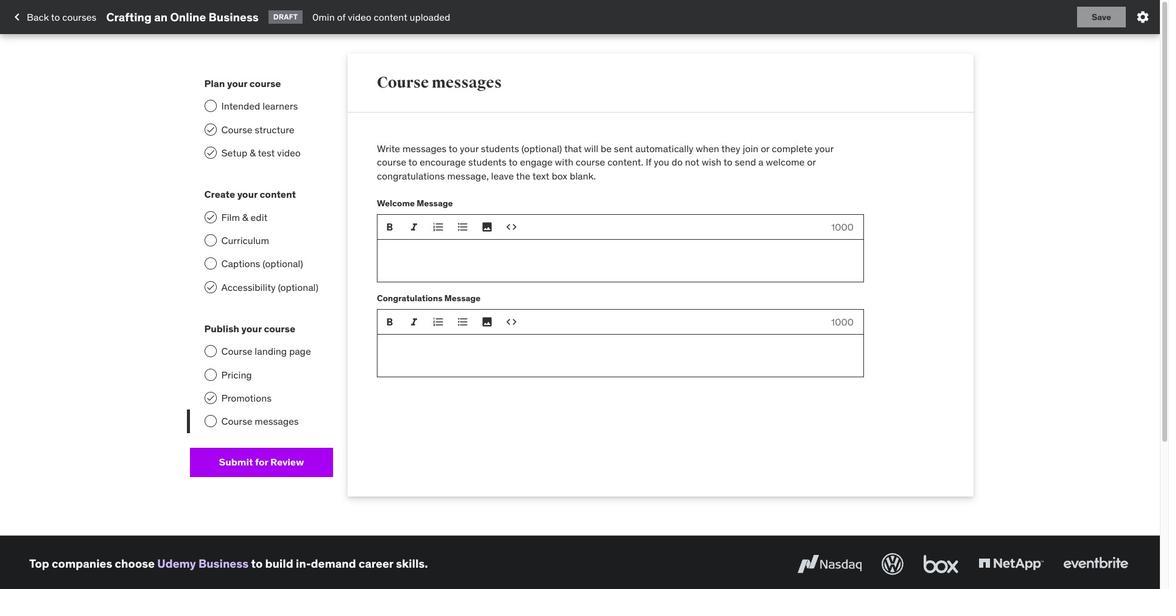 Task type: locate. For each thing, give the bounding box(es) containing it.
video right test
[[277, 147, 301, 159]]

not
[[685, 156, 700, 168]]

0 vertical spatial message
[[417, 198, 453, 209]]

completed element left setup
[[204, 147, 217, 159]]

0 horizontal spatial &
[[242, 211, 248, 223]]

1 vertical spatial completed image
[[206, 148, 215, 158]]

send
[[735, 156, 756, 168]]

incomplete image for course landing page
[[204, 346, 217, 358]]

0 vertical spatial numbers image
[[433, 221, 445, 233]]

completed element for setup
[[204, 147, 217, 159]]

business right "udemy"
[[199, 557, 249, 572]]

2 bullets image from the top
[[457, 316, 469, 328]]

completed image inside setup & test video link
[[206, 148, 215, 158]]

completed image left the promotions
[[206, 394, 215, 403]]

completed element inside course structure link
[[204, 123, 217, 136]]

numbers image down "congratulations message"
[[433, 316, 445, 328]]

0 vertical spatial completed image
[[206, 125, 215, 134]]

1 vertical spatial message
[[445, 293, 481, 304]]

1 italic image from the top
[[408, 221, 420, 233]]

bullets image down "congratulations message"
[[457, 316, 469, 328]]

& left test
[[250, 147, 256, 159]]

1 horizontal spatial video
[[348, 11, 372, 23]]

incomplete image
[[204, 100, 217, 112], [204, 258, 217, 270], [204, 346, 217, 358], [204, 369, 217, 381], [204, 416, 217, 428]]

2 vertical spatial (optional)
[[278, 281, 319, 293]]

1 horizontal spatial content
[[374, 11, 408, 23]]

your for create your content
[[237, 188, 258, 201]]

incomplete image down publish
[[204, 346, 217, 358]]

2 completed image from the top
[[206, 394, 215, 403]]

message,
[[447, 170, 489, 182]]

or up a
[[761, 143, 770, 155]]

engage
[[520, 156, 553, 168]]

1 horizontal spatial or
[[808, 156, 816, 168]]

1 completed image from the top
[[206, 125, 215, 134]]

completed image for course structure
[[206, 125, 215, 134]]

intended learners link
[[190, 95, 333, 118]]

your for plan your course
[[227, 77, 247, 90]]

students
[[481, 143, 519, 155], [469, 156, 507, 168]]

create your content
[[204, 188, 296, 201]]

course
[[377, 73, 429, 92], [221, 123, 253, 136], [221, 346, 253, 358], [221, 416, 253, 428]]

volkswagen image
[[880, 551, 907, 578]]

2 completed element from the top
[[204, 147, 217, 159]]

0 vertical spatial messages
[[432, 73, 502, 92]]

completed image for accessibility (optional)
[[206, 283, 215, 292]]

congratulations
[[377, 170, 445, 182]]

& inside film & edit link
[[242, 211, 248, 223]]

completed image inside course structure link
[[206, 125, 215, 134]]

page
[[289, 346, 311, 358]]

or down complete at the top right
[[808, 156, 816, 168]]

0 vertical spatial italic image
[[408, 221, 420, 233]]

italic image down welcome message
[[408, 221, 420, 233]]

1 completed element from the top
[[204, 123, 217, 136]]

messages inside write messages to your students (optional) that will be sent automatically when they join or complete your course to encourage students to engage with course content. if you do not wish to send a welcome or congratulations message, leave the text box blank.
[[403, 143, 447, 155]]

message down congratulations
[[417, 198, 453, 209]]

back to courses
[[27, 11, 96, 23]]

1 incomplete image from the top
[[204, 100, 217, 112]]

setup & test video
[[221, 147, 301, 159]]

1 1000 from the top
[[832, 221, 854, 233]]

1 vertical spatial messages
[[403, 143, 447, 155]]

0 vertical spatial 1000
[[832, 221, 854, 233]]

bullets image
[[457, 221, 469, 233], [457, 316, 469, 328]]

course landing page link
[[190, 340, 333, 364]]

promotions
[[221, 392, 272, 405]]

with
[[555, 156, 574, 168]]

nasdaq image
[[795, 551, 865, 578]]

code image
[[506, 316, 518, 328]]

incomplete image left pricing
[[204, 369, 217, 381]]

2 1000 from the top
[[832, 316, 854, 328]]

completed element left the accessibility
[[204, 281, 217, 293]]

2 italic image from the top
[[408, 316, 420, 328]]

completed image left setup
[[206, 148, 215, 158]]

(optional)
[[522, 143, 562, 155], [263, 258, 303, 270], [278, 281, 319, 293]]

if
[[646, 156, 652, 168]]

italic image for welcome
[[408, 221, 420, 233]]

completed element left the promotions
[[204, 392, 217, 405]]

(optional) up 'accessibility (optional)'
[[263, 258, 303, 270]]

0min of video content uploaded
[[313, 11, 451, 23]]

they
[[722, 143, 741, 155]]

(optional) inside 'link'
[[278, 281, 319, 293]]

completed element inside accessibility (optional) 'link'
[[204, 281, 217, 293]]

1000 for congratulations message
[[832, 316, 854, 328]]

setup & test video link
[[190, 141, 333, 165]]

completed element inside the promotions link
[[204, 392, 217, 405]]

1 vertical spatial bullets image
[[457, 316, 469, 328]]

1 vertical spatial 1000
[[832, 316, 854, 328]]

4 completed element from the top
[[204, 281, 217, 293]]

completed image for film & edit
[[206, 212, 215, 222]]

0 vertical spatial video
[[348, 11, 372, 23]]

create
[[204, 188, 235, 201]]

(optional) up engage
[[522, 143, 562, 155]]

italic image right bold image
[[408, 316, 420, 328]]

& inside setup & test video link
[[250, 147, 256, 159]]

&
[[250, 147, 256, 159], [242, 211, 248, 223]]

numbers image down welcome message
[[433, 221, 445, 233]]

business
[[209, 10, 259, 24], [199, 557, 249, 572]]

1 vertical spatial video
[[277, 147, 301, 159]]

messages
[[432, 73, 502, 92], [403, 143, 447, 155], [255, 416, 299, 428]]

completed image inside accessibility (optional) 'link'
[[206, 283, 215, 292]]

top companies choose udemy business to build in-demand career skills.
[[29, 557, 428, 572]]

1 vertical spatial content
[[260, 188, 296, 201]]

1 vertical spatial image image
[[481, 316, 494, 328]]

incomplete image inside course landing page link
[[204, 346, 217, 358]]

film
[[221, 211, 240, 223]]

message
[[417, 198, 453, 209], [445, 293, 481, 304]]

2 numbers image from the top
[[433, 316, 445, 328]]

1 vertical spatial numbers image
[[433, 316, 445, 328]]

numbers image for congratulations
[[433, 316, 445, 328]]

online
[[170, 10, 206, 24]]

content.
[[608, 156, 644, 168]]

completed element for course
[[204, 123, 217, 136]]

congratulations message
[[377, 293, 481, 304]]

(optional) inside write messages to your students (optional) that will be sent automatically when they join or complete your course to encourage students to engage with course content. if you do not wish to send a welcome or congratulations message, leave the text box blank.
[[522, 143, 562, 155]]

None text field
[[377, 240, 865, 283]]

content left the uploaded
[[374, 11, 408, 23]]

completed element
[[204, 123, 217, 136], [204, 147, 217, 159], [204, 211, 217, 223], [204, 281, 217, 293], [204, 392, 217, 405]]

0 vertical spatial &
[[250, 147, 256, 159]]

congratulations
[[377, 293, 443, 304]]

completed element down 'plan'
[[204, 123, 217, 136]]

be
[[601, 143, 612, 155]]

0 horizontal spatial course messages
[[221, 416, 299, 428]]

image image
[[481, 221, 494, 233], [481, 316, 494, 328]]

your up message,
[[460, 143, 479, 155]]

0 vertical spatial bullets image
[[457, 221, 469, 233]]

incomplete image down 'plan'
[[204, 100, 217, 112]]

0 vertical spatial image image
[[481, 221, 494, 233]]

completed image for setup & test video
[[206, 148, 215, 158]]

4 incomplete image from the top
[[204, 369, 217, 381]]

incomplete image down incomplete image
[[204, 258, 217, 270]]

your right complete at the top right
[[815, 143, 834, 155]]

5 completed element from the top
[[204, 392, 217, 405]]

1 completed image from the top
[[206, 283, 215, 292]]

film & edit
[[221, 211, 268, 223]]

to up congratulations
[[409, 156, 418, 168]]

& left edit
[[242, 211, 248, 223]]

incomplete image down the promotions link in the left bottom of the page
[[204, 416, 217, 428]]

save button
[[1078, 7, 1127, 27]]

1 vertical spatial (optional)
[[263, 258, 303, 270]]

numbers image
[[433, 221, 445, 233], [433, 316, 445, 328]]

0min
[[313, 11, 335, 23]]

1 vertical spatial or
[[808, 156, 816, 168]]

publish
[[204, 323, 239, 335]]

None text field
[[377, 335, 865, 378]]

3 incomplete image from the top
[[204, 346, 217, 358]]

skills.
[[396, 557, 428, 572]]

plan
[[204, 77, 225, 90]]

curriculum
[[221, 235, 269, 247]]

video inside setup & test video link
[[277, 147, 301, 159]]

completed element left film
[[204, 211, 217, 223]]

1 bullets image from the top
[[457, 221, 469, 233]]

business right online
[[209, 10, 259, 24]]

wish
[[702, 156, 722, 168]]

2 vertical spatial completed image
[[206, 212, 215, 222]]

incomplete image inside course messages link
[[204, 416, 217, 428]]

message right 'congratulations' in the left of the page
[[445, 293, 481, 304]]

1 numbers image from the top
[[433, 221, 445, 233]]

bold image
[[384, 316, 396, 328]]

code image
[[506, 221, 518, 233]]

1 horizontal spatial &
[[250, 147, 256, 159]]

3 completed element from the top
[[204, 211, 217, 223]]

0 horizontal spatial or
[[761, 143, 770, 155]]

& for edit
[[242, 211, 248, 223]]

will
[[584, 143, 599, 155]]

video right of
[[348, 11, 372, 23]]

2 completed image from the top
[[206, 148, 215, 158]]

test
[[258, 147, 275, 159]]

italic image
[[408, 221, 420, 233], [408, 316, 420, 328]]

2 image image from the top
[[481, 316, 494, 328]]

course
[[250, 77, 281, 90], [377, 156, 407, 168], [576, 156, 605, 168], [264, 323, 296, 335]]

your
[[227, 77, 247, 90], [460, 143, 479, 155], [815, 143, 834, 155], [237, 188, 258, 201], [242, 323, 262, 335]]

bullets image left code icon
[[457, 221, 469, 233]]

course up landing
[[264, 323, 296, 335]]

incomplete image inside 'intended learners' link
[[204, 100, 217, 112]]

1 vertical spatial completed image
[[206, 394, 215, 403]]

crafting an online business
[[106, 10, 259, 24]]

to left build
[[251, 557, 263, 572]]

0 vertical spatial completed image
[[206, 283, 215, 292]]

0 vertical spatial content
[[374, 11, 408, 23]]

your up course landing page link
[[242, 323, 262, 335]]

image image left code image
[[481, 316, 494, 328]]

career
[[359, 557, 394, 572]]

incomplete image inside captions (optional) link
[[204, 258, 217, 270]]

image image left code icon
[[481, 221, 494, 233]]

complete
[[772, 143, 813, 155]]

content up film & edit link
[[260, 188, 296, 201]]

5 incomplete image from the top
[[204, 416, 217, 428]]

1 vertical spatial business
[[199, 557, 249, 572]]

your up film & edit
[[237, 188, 258, 201]]

promotions link
[[190, 387, 333, 410]]

for
[[255, 456, 268, 469]]

0 horizontal spatial video
[[277, 147, 301, 159]]

to right back
[[51, 11, 60, 23]]

3 completed image from the top
[[206, 212, 215, 222]]

1 image image from the top
[[481, 221, 494, 233]]

completed element inside setup & test video link
[[204, 147, 217, 159]]

0 vertical spatial course messages
[[377, 73, 502, 92]]

bullets image for congratulations message
[[457, 316, 469, 328]]

curriculum link
[[190, 229, 333, 252]]

udemy
[[157, 557, 196, 572]]

1 vertical spatial students
[[469, 156, 507, 168]]

2 incomplete image from the top
[[204, 258, 217, 270]]

1 vertical spatial &
[[242, 211, 248, 223]]

draft
[[273, 12, 298, 21]]

your right 'plan'
[[227, 77, 247, 90]]

accessibility
[[221, 281, 276, 293]]

completed image for promotions
[[206, 394, 215, 403]]

course down "will"
[[576, 156, 605, 168]]

completed element inside film & edit link
[[204, 211, 217, 223]]

incomplete image inside pricing link
[[204, 369, 217, 381]]

completed image
[[206, 283, 215, 292], [206, 394, 215, 403]]

(optional) down captions (optional)
[[278, 281, 319, 293]]

accessibility (optional) link
[[190, 276, 333, 299]]

completed image left the accessibility
[[206, 283, 215, 292]]

completed image inside the promotions link
[[206, 394, 215, 403]]

publish your course
[[204, 323, 296, 335]]

0 vertical spatial (optional)
[[522, 143, 562, 155]]

to
[[51, 11, 60, 23], [449, 143, 458, 155], [409, 156, 418, 168], [509, 156, 518, 168], [724, 156, 733, 168], [251, 557, 263, 572]]

box image
[[921, 551, 962, 578]]

crafting
[[106, 10, 152, 24]]

1 vertical spatial italic image
[[408, 316, 420, 328]]

content
[[374, 11, 408, 23], [260, 188, 296, 201]]

completed image
[[206, 125, 215, 134], [206, 148, 215, 158], [206, 212, 215, 222]]

completed image down 'plan'
[[206, 125, 215, 134]]

or
[[761, 143, 770, 155], [808, 156, 816, 168]]

completed image left film
[[206, 212, 215, 222]]

completed image inside film & edit link
[[206, 212, 215, 222]]

completed element for film
[[204, 211, 217, 223]]



Task type: vqa. For each thing, say whether or not it's contained in the screenshot.
Data Science to the bottom
no



Task type: describe. For each thing, give the bounding box(es) containing it.
companies
[[52, 557, 112, 572]]

completed element for accessibility
[[204, 281, 217, 293]]

courses
[[62, 11, 96, 23]]

0 vertical spatial students
[[481, 143, 519, 155]]

course landing page
[[221, 346, 311, 358]]

leave
[[491, 170, 514, 182]]

incomplete image for pricing
[[204, 369, 217, 381]]

an
[[154, 10, 168, 24]]

to up encourage
[[449, 143, 458, 155]]

landing
[[255, 346, 287, 358]]

to up the
[[509, 156, 518, 168]]

(optional) for captions (optional)
[[263, 258, 303, 270]]

incomplete image
[[204, 235, 217, 247]]

write messages to your students (optional) that will be sent automatically when they join or complete your course to encourage students to engage with course content. if you do not wish to send a welcome or congratulations message, leave the text box blank.
[[377, 143, 834, 182]]

medium image
[[10, 10, 24, 24]]

submit
[[219, 456, 253, 469]]

intended
[[221, 100, 260, 112]]

udemy business link
[[157, 557, 249, 572]]

accessibility (optional)
[[221, 281, 319, 293]]

captions
[[221, 258, 260, 270]]

back to courses link
[[10, 7, 96, 27]]

numbers image for welcome
[[433, 221, 445, 233]]

demand
[[311, 557, 356, 572]]

when
[[696, 143, 720, 155]]

text
[[533, 170, 550, 182]]

captions (optional)
[[221, 258, 303, 270]]

incomplete image for intended learners
[[204, 100, 217, 112]]

top
[[29, 557, 49, 572]]

welcome
[[377, 198, 415, 209]]

welcome message
[[377, 198, 453, 209]]

course structure link
[[190, 118, 333, 141]]

course messages link
[[190, 410, 333, 434]]

course structure
[[221, 123, 295, 136]]

learners
[[263, 100, 298, 112]]

course down write
[[377, 156, 407, 168]]

to down they
[[724, 156, 733, 168]]

write
[[377, 143, 400, 155]]

setup
[[221, 147, 247, 159]]

italic image for congratulations
[[408, 316, 420, 328]]

0 vertical spatial business
[[209, 10, 259, 24]]

course for course landing page link
[[221, 346, 253, 358]]

incomplete image for captions (optional)
[[204, 258, 217, 270]]

choose
[[115, 557, 155, 572]]

you
[[654, 156, 670, 168]]

of
[[337, 11, 346, 23]]

in-
[[296, 557, 311, 572]]

review
[[271, 456, 304, 469]]

incomplete image for course messages
[[204, 416, 217, 428]]

encourage
[[420, 156, 466, 168]]

edit
[[251, 211, 268, 223]]

film & edit link
[[190, 206, 333, 229]]

(optional) for accessibility (optional)
[[278, 281, 319, 293]]

box
[[552, 170, 568, 182]]

submit for review button
[[190, 448, 333, 478]]

& for test
[[250, 147, 256, 159]]

structure
[[255, 123, 295, 136]]

course up 'intended learners' link
[[250, 77, 281, 90]]

1 vertical spatial course messages
[[221, 416, 299, 428]]

image image for welcome message
[[481, 221, 494, 233]]

1 horizontal spatial course messages
[[377, 73, 502, 92]]

captions (optional) link
[[190, 252, 333, 276]]

uploaded
[[410, 11, 451, 23]]

blank.
[[570, 170, 596, 182]]

sent
[[614, 143, 633, 155]]

your for publish your course
[[242, 323, 262, 335]]

the
[[516, 170, 531, 182]]

join
[[743, 143, 759, 155]]

course for course messages link
[[221, 416, 253, 428]]

message for congratulations message
[[445, 293, 481, 304]]

2 vertical spatial messages
[[255, 416, 299, 428]]

back
[[27, 11, 49, 23]]

pricing
[[221, 369, 252, 381]]

welcome
[[766, 156, 805, 168]]

netapp image
[[977, 551, 1047, 578]]

0 horizontal spatial content
[[260, 188, 296, 201]]

plan your course
[[204, 77, 281, 90]]

submit for review
[[219, 456, 304, 469]]

that
[[565, 143, 582, 155]]

bold image
[[384, 221, 396, 233]]

intended learners
[[221, 100, 298, 112]]

course settings image
[[1136, 10, 1151, 24]]

save
[[1092, 11, 1112, 22]]

pricing link
[[190, 364, 333, 387]]

bullets image for welcome message
[[457, 221, 469, 233]]

automatically
[[636, 143, 694, 155]]

do
[[672, 156, 683, 168]]

message for welcome message
[[417, 198, 453, 209]]

build
[[265, 557, 293, 572]]

a
[[759, 156, 764, 168]]

0 vertical spatial or
[[761, 143, 770, 155]]

course for course structure link
[[221, 123, 253, 136]]

eventbrite image
[[1061, 551, 1131, 578]]

image image for congratulations message
[[481, 316, 494, 328]]

1000 for welcome message
[[832, 221, 854, 233]]



